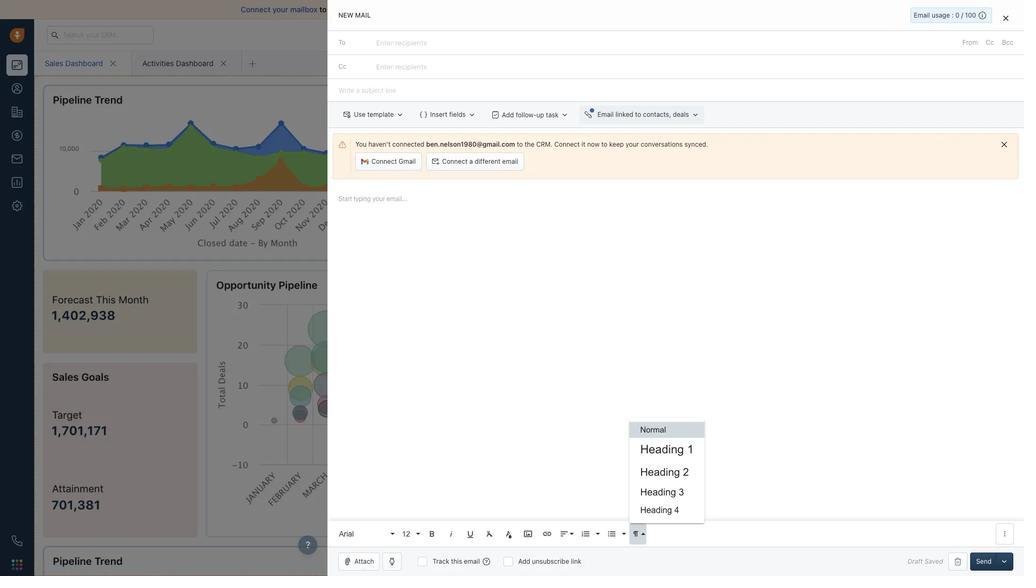 Task type: describe. For each thing, give the bounding box(es) containing it.
heading 3 link
[[630, 483, 705, 502]]

more misc image
[[1000, 529, 1010, 539]]

bcc
[[1002, 38, 1014, 46]]

arial button
[[335, 523, 396, 545]]

connect a different email
[[442, 157, 518, 165]]

mailbox
[[290, 5, 318, 14]]

heading 4
[[640, 506, 679, 515]]

send button
[[970, 553, 998, 571]]

deals
[[673, 111, 689, 119]]

phone image
[[12, 536, 22, 546]]

2
[[683, 466, 689, 478]]

heading 1
[[640, 443, 694, 456]]

heading for heading 4
[[640, 506, 672, 515]]

100
[[965, 11, 976, 19]]

connect for connect a different email
[[442, 157, 468, 165]]

sales
[[45, 58, 63, 67]]

connect gmail
[[372, 157, 416, 165]]

normal link
[[630, 422, 705, 438]]

0 vertical spatial email
[[498, 5, 517, 14]]

2 vertical spatial email
[[464, 557, 480, 565]]

enter recipients text field for cc
[[376, 58, 429, 75]]

enable
[[421, 5, 445, 14]]

1
[[687, 443, 694, 456]]

heading 1 link
[[630, 438, 705, 461]]

2-
[[447, 5, 455, 14]]

of
[[489, 5, 496, 14]]

deliverability
[[359, 5, 404, 14]]

a
[[469, 157, 473, 165]]

template
[[367, 111, 394, 119]]

3
[[679, 487, 684, 498]]

:
[[952, 11, 954, 19]]

days
[[789, 31, 802, 38]]

to right mailbox
[[320, 5, 327, 14]]

synced.
[[685, 140, 708, 148]]

usage
[[932, 11, 950, 19]]

connect for connect gmail
[[372, 157, 397, 165]]

draft saved
[[908, 558, 943, 566]]

1 horizontal spatial cc
[[986, 38, 994, 46]]

connect for connect your mailbox to improve deliverability and enable 2-way sync of email conversations.
[[241, 5, 271, 14]]

enter recipients text field for to
[[376, 34, 429, 51]]

attach button
[[338, 553, 380, 571]]

to
[[338, 38, 346, 46]]

this
[[451, 557, 462, 565]]

in
[[775, 31, 780, 38]]

Write a subject line text field
[[328, 79, 1024, 101]]

different
[[475, 157, 501, 165]]

to inside button
[[635, 111, 641, 119]]

and
[[406, 5, 419, 14]]

email usage : 0 / 100
[[914, 11, 976, 19]]

add for add follow-up task
[[502, 111, 514, 119]]

email for email linked to contacts, deals
[[598, 111, 614, 119]]

insert fields
[[430, 111, 466, 119]]

use template button
[[338, 106, 409, 124]]

connect your mailbox link
[[241, 5, 320, 14]]

use
[[354, 111, 366, 119]]

heading 4 link
[[630, 502, 705, 519]]

your trial ends in 21 days
[[733, 31, 802, 38]]

connected
[[392, 140, 424, 148]]

21
[[781, 31, 788, 38]]

add for add unsubscribe link
[[518, 557, 530, 565]]

task
[[546, 111, 559, 119]]

mail
[[355, 11, 371, 19]]

0
[[956, 11, 960, 19]]

email linked to contacts, deals button
[[580, 106, 705, 124]]

ordered list image
[[581, 529, 591, 539]]

fields
[[449, 111, 466, 119]]

email image
[[919, 30, 926, 39]]

connect left it
[[554, 140, 580, 148]]

heading for heading 3
[[640, 487, 676, 498]]

heading for heading 1
[[640, 443, 684, 456]]



Task type: locate. For each thing, give the bounding box(es) containing it.
track
[[433, 557, 449, 565]]

4
[[675, 506, 679, 515]]

3 heading from the top
[[640, 487, 676, 498]]

heading up 'heading 4'
[[640, 487, 676, 498]]

unsubscribe
[[532, 557, 569, 565]]

your left mailbox
[[273, 5, 288, 14]]

italic (⌘i) image
[[447, 529, 456, 539]]

/
[[961, 11, 963, 19]]

0 vertical spatial add
[[502, 111, 514, 119]]

4 heading from the top
[[640, 506, 672, 515]]

email inside button
[[598, 111, 614, 119]]

gmail
[[399, 157, 416, 165]]

cc left bcc
[[986, 38, 994, 46]]

heading 2 link
[[630, 461, 705, 483]]

1 horizontal spatial email
[[914, 11, 930, 19]]

plans
[[848, 30, 864, 38]]

1 heading from the top
[[640, 443, 684, 456]]

phone element
[[6, 530, 28, 552]]

0 vertical spatial your
[[273, 5, 288, 14]]

heading down normal link at the right bottom of the page
[[640, 443, 684, 456]]

now
[[587, 140, 600, 148]]

heading up heading 3
[[640, 466, 680, 478]]

0 vertical spatial enter recipients text field
[[376, 34, 429, 51]]

dashboard right activities
[[176, 58, 213, 67]]

your
[[733, 31, 745, 38]]

align image
[[560, 529, 569, 539]]

connect left mailbox
[[241, 5, 271, 14]]

email left linked
[[598, 111, 614, 119]]

1 vertical spatial enter recipients text field
[[376, 58, 429, 75]]

new mail
[[338, 11, 371, 19]]

0 horizontal spatial your
[[273, 5, 288, 14]]

it
[[582, 140, 586, 148]]

cc down to
[[338, 62, 347, 70]]

crm.
[[536, 140, 553, 148]]

email right of
[[498, 5, 517, 14]]

add left follow-
[[502, 111, 514, 119]]

explore plans link
[[817, 28, 870, 41]]

email for email usage : 0 / 100
[[914, 11, 930, 19]]

12 button
[[398, 523, 422, 545]]

0 horizontal spatial dashboard
[[65, 58, 103, 67]]

from
[[963, 38, 978, 46]]

Search your CRM... text field
[[47, 26, 154, 44]]

0 horizontal spatial add
[[502, 111, 514, 119]]

1 vertical spatial add
[[518, 557, 530, 565]]

to right 'now'
[[602, 140, 608, 148]]

heading 2
[[640, 466, 689, 478]]

your inside heading 1 dialog
[[626, 140, 639, 148]]

insert
[[430, 111, 448, 119]]

trial
[[747, 31, 758, 38]]

new
[[338, 11, 353, 19]]

1 horizontal spatial your
[[626, 140, 639, 148]]

add left unsubscribe
[[518, 557, 530, 565]]

1 vertical spatial email
[[502, 157, 518, 165]]

heading for heading 2
[[640, 466, 680, 478]]

ends
[[759, 31, 773, 38]]

to
[[320, 5, 327, 14], [635, 111, 641, 119], [517, 140, 523, 148], [602, 140, 608, 148]]

cc
[[986, 38, 994, 46], [338, 62, 347, 70]]

enter recipients text field down connect your mailbox to improve deliverability and enable 2-way sync of email conversations.
[[376, 34, 429, 51]]

insert fields button
[[415, 106, 481, 124]]

activities dashboard
[[142, 58, 213, 67]]

connect your mailbox to improve deliverability and enable 2-way sync of email conversations.
[[241, 5, 570, 14]]

conversations.
[[519, 5, 570, 14]]

2 heading from the top
[[640, 466, 680, 478]]

to right linked
[[635, 111, 641, 119]]

connect gmail button
[[356, 153, 422, 171]]

0 horizontal spatial cc
[[338, 62, 347, 70]]

underline (⌘u) image
[[466, 529, 476, 539]]

add unsubscribe link
[[518, 557, 581, 565]]

way
[[455, 5, 468, 14]]

use template
[[354, 111, 394, 119]]

connect left a in the top left of the page
[[442, 157, 468, 165]]

1 vertical spatial email
[[598, 111, 614, 119]]

add follow-up task
[[502, 111, 559, 119]]

heading 3
[[640, 487, 684, 498]]

email
[[498, 5, 517, 14], [502, 157, 518, 165], [464, 557, 480, 565]]

connect down haven't
[[372, 157, 397, 165]]

email right this
[[464, 557, 480, 565]]

0 horizontal spatial email
[[598, 111, 614, 119]]

email left usage at right
[[914, 11, 930, 19]]

dashboard for activities dashboard
[[176, 58, 213, 67]]

1 dashboard from the left
[[65, 58, 103, 67]]

haven't
[[368, 140, 391, 148]]

Enter recipients text field
[[376, 34, 429, 51], [376, 58, 429, 75]]

draft
[[908, 558, 923, 566]]

your right "keep"
[[626, 140, 639, 148]]

explore plans
[[823, 30, 864, 38]]

0 vertical spatial email
[[914, 11, 930, 19]]

follow-
[[516, 111, 537, 119]]

send
[[976, 557, 992, 565]]

arial
[[339, 529, 354, 538]]

email inside button
[[502, 157, 518, 165]]

email
[[914, 11, 930, 19], [598, 111, 614, 119]]

the
[[525, 140, 535, 148]]

1 vertical spatial your
[[626, 140, 639, 148]]

1 horizontal spatial dashboard
[[176, 58, 213, 67]]

explore
[[823, 30, 846, 38]]

attach
[[354, 557, 374, 565]]

close image
[[1003, 15, 1009, 21]]

heading down heading 3
[[640, 506, 672, 515]]

1 enter recipients text field from the top
[[376, 34, 429, 51]]

freshworks switcher image
[[12, 559, 22, 570]]

sync
[[470, 5, 487, 14]]

track this email
[[433, 557, 480, 565]]

improve
[[329, 5, 357, 14]]

bold (⌘b) image
[[428, 529, 437, 539]]

add
[[502, 111, 514, 119], [518, 557, 530, 565]]

1 horizontal spatial add
[[518, 557, 530, 565]]

email linked to contacts, deals
[[598, 111, 689, 119]]

ben.nelson1980@gmail.com
[[426, 140, 515, 148]]

dashboard
[[65, 58, 103, 67], [176, 58, 213, 67]]

sales dashboard
[[45, 58, 103, 67]]

keep
[[609, 140, 624, 148]]

dashboard for sales dashboard
[[65, 58, 103, 67]]

activities
[[142, 58, 174, 67]]

saved
[[925, 558, 943, 566]]

enter recipients text field up template
[[376, 58, 429, 75]]

0 vertical spatial cc
[[986, 38, 994, 46]]

to left the
[[517, 140, 523, 148]]

heading
[[640, 443, 684, 456], [640, 466, 680, 478], [640, 487, 676, 498], [640, 506, 672, 515]]

heading 1 dialog
[[328, 0, 1024, 576]]

12
[[402, 529, 410, 538]]

dashboard right sales
[[65, 58, 103, 67]]

up
[[537, 111, 544, 119]]

conversations
[[641, 140, 683, 148]]

email right the different
[[502, 157, 518, 165]]

linked
[[616, 111, 633, 119]]

connect
[[241, 5, 271, 14], [554, 140, 580, 148], [372, 157, 397, 165], [442, 157, 468, 165]]

normal
[[640, 425, 666, 434]]

connect a different email button
[[426, 153, 524, 171]]

2 enter recipients text field from the top
[[376, 58, 429, 75]]

1 vertical spatial cc
[[338, 62, 347, 70]]

heading 1 application
[[328, 185, 1024, 547]]

2 dashboard from the left
[[176, 58, 213, 67]]

you haven't connected ben.nelson1980@gmail.com to the crm. connect it now to keep your conversations synced.
[[356, 140, 708, 148]]

link
[[571, 557, 581, 565]]

you
[[356, 140, 367, 148]]



Task type: vqa. For each thing, say whether or not it's contained in the screenshot.
HEADING related to Heading 3
yes



